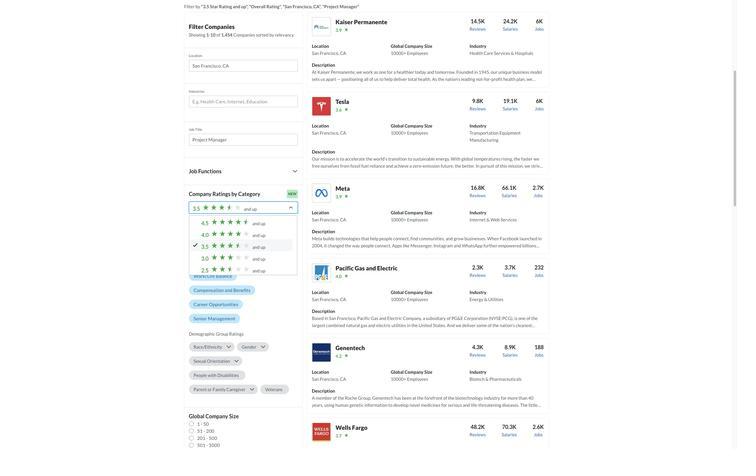 Task type: describe. For each thing, give the bounding box(es) containing it.
compensation and benefits
[[194, 288, 250, 293]]

0 vertical spatial companies
[[205, 23, 235, 30]]

and up inside 3.5 option
[[252, 245, 265, 250]]

14.5k reviews
[[470, 18, 486, 32]]

salaries for wells fargo
[[502, 433, 517, 438]]

ratings for group
[[229, 332, 244, 337]]

- for 50
[[201, 422, 202, 427]]

social
[[390, 258, 401, 263]]

instagram
[[433, 243, 453, 249]]

2.7k
[[533, 185, 544, 191]]

family
[[213, 387, 226, 393]]

location san francisco, ca for meta
[[312, 210, 346, 223]]

virtual
[[524, 250, 537, 256]]

equipment
[[499, 130, 521, 136]]

company for tesla
[[405, 123, 423, 129]]

work/life
[[194, 274, 215, 279]]

Job Title field
[[192, 136, 294, 143]]

utilities
[[488, 297, 503, 303]]

meta image
[[312, 184, 331, 203]]

new
[[288, 192, 296, 196]]

parent
[[194, 387, 207, 393]]

industry for kaiser permanente
[[470, 43, 486, 49]]

none field location
[[189, 60, 298, 74]]

reviews for wells fargo
[[470, 433, 486, 438]]

showing
[[189, 32, 205, 38]]

sexual orientation
[[194, 359, 230, 364]]

global company size 10000+ employees for pacific gas and electric
[[391, 290, 432, 303]]

services inside 'industry health care services & hospitals'
[[494, 51, 510, 56]]

description meta builds technologies that help people connect, find communities, and grow businesses. when facebook launched in 2004, it changed the way people connect. apps like messenger, instagram and whatsapp further empowered billions around the world. now, meta is moving beyond 2d screens toward immersive experiences like augmented and virtual reality to help build the next evolution in social technology.
[[312, 229, 542, 263]]

size for meta
[[424, 210, 432, 216]]

48.2k reviews
[[470, 424, 486, 438]]

whatsapp
[[462, 243, 483, 249]]

demographic
[[189, 332, 215, 337]]

veterans
[[265, 387, 282, 393]]

global company size
[[189, 414, 239, 420]]

ca for tesla
[[340, 130, 346, 136]]

health
[[470, 51, 483, 56]]

description for kaiser permanente
[[312, 62, 335, 68]]

location for pacific gas and electric
[[312, 290, 329, 295]]

(select only 1)
[[189, 218, 216, 224]]

0 horizontal spatial by
[[196, 4, 200, 9]]

9.8k reviews
[[470, 98, 486, 111]]

2.7k jobs
[[533, 185, 544, 198]]

19.1k
[[503, 98, 517, 104]]

size for pacific gas and electric
[[424, 290, 432, 295]]

services inside "industry internet & web services"
[[501, 217, 517, 223]]

workplace
[[189, 247, 210, 252]]

10000+ for genentech
[[391, 377, 406, 382]]

0 vertical spatial the
[[345, 243, 351, 249]]

"san
[[283, 4, 292, 9]]

14.5k
[[471, 18, 485, 25]]

2.6k jobs
[[533, 424, 544, 438]]

businesses.
[[464, 236, 486, 242]]

filter for by
[[184, 4, 195, 9]]

description for genentech
[[312, 389, 335, 394]]

jobs for pacific gas and electric
[[535, 273, 544, 278]]

global company size 10000+ employees for kaiser permanente
[[391, 43, 432, 56]]

diversity & inclusion
[[240, 259, 283, 265]]

1000
[[209, 443, 220, 449]]

- for 200
[[204, 429, 205, 434]]

salaries for tesla
[[503, 106, 518, 111]]

0 horizontal spatial like
[[403, 243, 410, 249]]

0 vertical spatial 4.0
[[201, 232, 209, 239]]

senior management button
[[189, 314, 240, 324]]

location for genentech
[[312, 370, 329, 375]]

1 vertical spatial help
[[330, 258, 339, 263]]

company for genentech
[[405, 370, 423, 375]]

connect,
[[393, 236, 410, 242]]

reviews for kaiser permanente
[[470, 26, 486, 32]]

communities,
[[419, 236, 445, 242]]

employees for kaiser permanente
[[407, 51, 428, 56]]

category
[[238, 191, 260, 198]]

188
[[534, 345, 544, 351]]

functions
[[198, 168, 222, 175]]

description for pacific gas and electric
[[312, 309, 335, 314]]

8.9k
[[505, 345, 516, 351]]

immersive
[[441, 250, 461, 256]]

and inside 3.5 option
[[252, 245, 260, 250]]

location san francisco, ca for pacific gas and electric
[[312, 290, 346, 303]]

genentech image
[[312, 344, 331, 363]]

only
[[203, 218, 211, 224]]

0 vertical spatial 3.5
[[193, 206, 200, 212]]

pacific
[[336, 265, 354, 272]]

global for pacific gas and electric
[[391, 290, 404, 295]]

opportunities
[[209, 302, 238, 308]]

internet
[[470, 217, 486, 223]]

global for meta
[[391, 210, 404, 216]]

facebook
[[500, 236, 519, 242]]

salaries for genentech
[[503, 353, 518, 358]]

wells fargo
[[336, 425, 368, 432]]

when
[[487, 236, 499, 242]]

global company size 10000+ employees for tesla
[[391, 123, 432, 136]]

1 vertical spatial the
[[327, 250, 333, 256]]

people
[[194, 373, 207, 379]]

overall
[[194, 231, 209, 237]]

filter companies showing 1 - 10 of 1,454 companies sorted by relevancy
[[189, 23, 294, 38]]

ca for genentech
[[340, 377, 346, 382]]

fargo
[[352, 425, 368, 432]]

connect.
[[375, 243, 391, 249]]

beyond
[[388, 250, 402, 256]]

francisco, for genentech
[[320, 377, 339, 382]]

location san francisco, ca for kaiser permanente
[[312, 43, 346, 56]]

permanente
[[354, 18, 387, 25]]

ca",
[[313, 4, 321, 9]]

description inside the description meta builds technologies that help people connect, find communities, and grow businesses. when facebook launched in 2004, it changed the way people connect. apps like messenger, instagram and whatsapp further empowered billions around the world. now, meta is moving beyond 2d screens toward immersive experiences like augmented and virtual reality to help build the next evolution in social technology.
[[312, 229, 335, 235]]

1 vertical spatial 4.0
[[336, 274, 342, 279]]

232
[[534, 265, 544, 271]]

2 vertical spatial meta
[[358, 250, 368, 256]]

tesla
[[336, 98, 349, 105]]

ca for meta
[[340, 217, 346, 223]]

orientation
[[207, 359, 230, 364]]

is
[[369, 250, 372, 256]]

jobs for meta
[[534, 193, 543, 198]]

san for tesla
[[312, 130, 319, 136]]

9.8k
[[472, 98, 483, 104]]

1 vertical spatial people
[[361, 243, 374, 249]]

factor
[[211, 247, 224, 252]]

10000+ for tesla
[[391, 130, 406, 136]]

work/life balance
[[194, 274, 232, 279]]

by inside the filter companies showing 1 - 10 of 1,454 companies sorted by relevancy
[[269, 32, 274, 38]]

Industries field
[[192, 98, 294, 105]]

"overall
[[249, 4, 266, 9]]

6k jobs for tesla
[[535, 98, 544, 111]]

industry energy & utilities
[[470, 290, 503, 303]]

disabilities
[[217, 373, 239, 379]]

0 horizontal spatial 1
[[197, 422, 200, 427]]

2 vertical spatial the
[[350, 258, 356, 263]]

ratings for factor
[[225, 247, 239, 252]]

1 inside the filter companies showing 1 - 10 of 1,454 companies sorted by relevancy
[[206, 32, 209, 38]]

& inside 'industry health care services & hospitals'
[[511, 51, 514, 56]]

filter for companies
[[189, 23, 204, 30]]

& inside industry energy & utilities
[[484, 297, 487, 303]]

parent or family caregiver
[[194, 387, 246, 393]]

san for genentech
[[312, 377, 319, 382]]

global company size 10000+ employees for meta
[[391, 210, 432, 223]]

diversity
[[240, 259, 259, 265]]

diversity & inclusion button
[[235, 258, 288, 267]]

(select
[[189, 218, 202, 224]]

list box containing 3.5
[[189, 202, 298, 275]]

job functions button
[[189, 167, 298, 176]]

industry for genentech
[[470, 370, 486, 375]]

66.1k salaries
[[502, 185, 517, 198]]

& right 3.0
[[210, 259, 214, 265]]

4.5
[[201, 220, 209, 227]]

4.2
[[336, 354, 342, 359]]

technologies
[[336, 236, 360, 242]]

3.7k salaries
[[503, 265, 518, 278]]

gender
[[242, 345, 256, 350]]

51
[[197, 429, 203, 434]]

energy
[[470, 297, 483, 303]]

or
[[208, 387, 212, 393]]

location san francisco, ca for genentech
[[312, 370, 346, 382]]



Task type: locate. For each thing, give the bounding box(es) containing it.
3 san from the top
[[312, 217, 319, 223]]

industry inside 'industry health care services & hospitals'
[[470, 43, 486, 49]]

pacific gas and electric image
[[312, 264, 331, 283]]

none field industries
[[189, 96, 298, 110]]

help right to
[[330, 258, 339, 263]]

ca for pacific gas and electric
[[340, 297, 346, 303]]

6k jobs for kaiser permanente
[[535, 18, 544, 32]]

3 10000+ from the top
[[391, 217, 406, 223]]

employees for tesla
[[407, 130, 428, 136]]

industry inside industry transportation equipment manufacturing
[[470, 123, 486, 129]]

global company size 10000+ employees
[[391, 43, 432, 56], [391, 123, 432, 136], [391, 210, 432, 223], [391, 290, 432, 303], [391, 370, 432, 382]]

0 horizontal spatial 4.0
[[201, 232, 209, 239]]

& left inclusion at the left bottom
[[260, 259, 263, 265]]

- right 501 at the bottom of the page
[[206, 443, 208, 449]]

billions
[[522, 243, 536, 249]]

3.9 right meta 'image' at the left of the page
[[336, 194, 342, 200]]

& inside "industry internet & web services"
[[486, 217, 490, 223]]

5 reviews from the top
[[470, 353, 486, 358]]

1 vertical spatial 6k jobs
[[535, 98, 544, 111]]

Location field
[[192, 62, 294, 69]]

global
[[391, 43, 404, 49], [391, 123, 404, 129], [391, 210, 404, 216], [391, 290, 404, 295], [391, 370, 404, 375], [189, 414, 204, 420]]

5 industry from the top
[[470, 370, 486, 375]]

ratings right factor
[[225, 247, 239, 252]]

10000+
[[391, 51, 406, 56], [391, 130, 406, 136], [391, 217, 406, 223], [391, 297, 406, 303], [391, 377, 406, 382]]

industry inside industry energy & utilities
[[470, 290, 486, 295]]

kaiser permanente
[[336, 18, 387, 25]]

6k for kaiser permanente
[[536, 18, 543, 25]]

6k jobs right 24.2k salaries
[[535, 18, 544, 32]]

reviews for meta
[[470, 193, 486, 198]]

- for 500
[[206, 436, 208, 442]]

none field job title
[[189, 134, 298, 148]]

10000+ for pacific gas and electric
[[391, 297, 406, 303]]

4 reviews from the top
[[470, 273, 486, 278]]

filter left ""3.5"
[[184, 4, 195, 9]]

6 reviews from the top
[[470, 433, 486, 438]]

the up to
[[327, 250, 333, 256]]

3 global company size 10000+ employees from the top
[[391, 210, 432, 223]]

500
[[209, 436, 217, 442]]

industry inside "industry internet & web services"
[[470, 210, 486, 216]]

4 description from the top
[[312, 309, 335, 314]]

- right 201
[[206, 436, 208, 442]]

by left ""3.5"
[[196, 4, 200, 9]]

1,454
[[221, 32, 232, 38]]

by right sorted
[[269, 32, 274, 38]]

none field for industries
[[189, 96, 298, 110]]

web
[[490, 217, 500, 223]]

location down genentech image
[[312, 370, 329, 375]]

6k for tesla
[[536, 98, 543, 104]]

management
[[208, 316, 235, 322]]

3 industry from the top
[[470, 210, 486, 216]]

1 horizontal spatial people
[[379, 236, 392, 242]]

2 reviews from the top
[[470, 106, 486, 111]]

ratings
[[213, 191, 230, 198], [225, 247, 239, 252], [229, 332, 244, 337]]

1 vertical spatial ratings
[[225, 247, 239, 252]]

global company size 10000+ employees for genentech
[[391, 370, 432, 382]]

industry for meta
[[470, 210, 486, 216]]

6k jobs right '19.1k salaries'
[[535, 98, 544, 111]]

- left the 50
[[201, 422, 202, 427]]

care
[[484, 51, 493, 56]]

"project
[[322, 4, 339, 9]]

1 horizontal spatial like
[[486, 250, 492, 256]]

1 reviews from the top
[[470, 26, 486, 32]]

location san francisco, ca down the 3.6
[[312, 123, 346, 136]]

2 description from the top
[[312, 149, 335, 155]]

salaries
[[503, 26, 518, 32], [503, 106, 518, 111], [502, 193, 517, 198], [503, 273, 518, 278], [503, 353, 518, 358], [502, 433, 517, 438]]

location san francisco, ca
[[312, 43, 346, 56], [312, 123, 346, 136], [312, 210, 346, 223], [312, 290, 346, 303], [312, 370, 346, 382]]

work/life balance button
[[189, 272, 237, 281]]

manager"
[[340, 4, 359, 9]]

0 horizontal spatial in
[[386, 258, 389, 263]]

1 left '10' at the top
[[206, 32, 209, 38]]

1 vertical spatial none field
[[189, 96, 298, 110]]

jobs for tesla
[[535, 106, 544, 111]]

ca for kaiser permanente
[[340, 51, 346, 56]]

jobs down 2.7k
[[534, 193, 543, 198]]

1 horizontal spatial by
[[231, 191, 237, 198]]

location san francisco, ca down pacific gas and electric image at the bottom of page
[[312, 290, 346, 303]]

francisco, up the builds
[[320, 217, 339, 223]]

1 none field from the top
[[189, 60, 298, 74]]

0 vertical spatial 6k
[[536, 18, 543, 25]]

company for meta
[[405, 210, 423, 216]]

like up 2d
[[403, 243, 410, 249]]

2 san from the top
[[312, 130, 319, 136]]

24.2k salaries
[[503, 18, 518, 32]]

job for job title
[[189, 127, 194, 132]]

1 vertical spatial 3.5
[[201, 244, 209, 250]]

3 location san francisco, ca from the top
[[312, 210, 346, 223]]

location for meta
[[312, 210, 329, 216]]

3.9 for kaiser permanente
[[336, 27, 342, 33]]

salaries for meta
[[502, 193, 517, 198]]

companies up of on the left of page
[[205, 23, 235, 30]]

reviews down 2.3k at the bottom right of the page
[[470, 273, 486, 278]]

1 horizontal spatial in
[[538, 236, 542, 242]]

salaries down '66.1k'
[[502, 193, 517, 198]]

48.2k
[[471, 424, 485, 431]]

201 - 500
[[197, 436, 217, 442]]

rating down 1)
[[210, 231, 223, 237]]

4 10000+ from the top
[[391, 297, 406, 303]]

1 6k jobs from the top
[[535, 18, 544, 32]]

company for pacific gas and electric
[[405, 290, 423, 295]]

1 horizontal spatial help
[[370, 236, 378, 242]]

industry up health
[[470, 43, 486, 49]]

industry up energy
[[470, 290, 486, 295]]

rating right star
[[219, 4, 232, 9]]

200
[[206, 429, 214, 434]]

hospitals
[[515, 51, 533, 56]]

1 vertical spatial 3.9
[[336, 194, 342, 200]]

1 vertical spatial rating
[[210, 231, 223, 237]]

job title
[[189, 127, 202, 132]]

0 vertical spatial in
[[538, 236, 542, 242]]

reviews for pacific gas and electric
[[470, 273, 486, 278]]

san down genentech image
[[312, 377, 319, 382]]

people down that
[[361, 243, 374, 249]]

2.3k reviews
[[470, 265, 486, 278]]

1 industry from the top
[[470, 43, 486, 49]]

3.0
[[201, 256, 209, 262]]

2 horizontal spatial by
[[269, 32, 274, 38]]

reviews for genentech
[[470, 353, 486, 358]]

services right web
[[501, 217, 517, 223]]

jobs for kaiser permanente
[[535, 26, 544, 32]]

location san francisco, ca down kaiser permanente image
[[312, 43, 346, 56]]

0 vertical spatial help
[[370, 236, 378, 242]]

jobs inside 2.6k jobs
[[534, 433, 543, 438]]

salaries down 24.2k
[[503, 26, 518, 32]]

balance
[[216, 274, 232, 279]]

further
[[483, 243, 497, 249]]

5 ca from the top
[[340, 377, 346, 382]]

industry for pacific gas and electric
[[470, 290, 486, 295]]

location down the showing
[[189, 54, 202, 58]]

0 vertical spatial 1
[[206, 32, 209, 38]]

it
[[324, 243, 327, 249]]

0 vertical spatial ratings
[[213, 191, 230, 198]]

0 vertical spatial services
[[494, 51, 510, 56]]

0 vertical spatial none field
[[189, 60, 298, 74]]

0 vertical spatial 6k jobs
[[535, 18, 544, 32]]

3.5 up (select
[[193, 206, 200, 212]]

employees for pacific gas and electric
[[407, 297, 428, 303]]

culture & values button
[[189, 258, 233, 267]]

2 industry from the top
[[470, 123, 486, 129]]

san up 2004,
[[312, 217, 319, 223]]

location san francisco, ca up the builds
[[312, 210, 346, 223]]

2 location san francisco, ca from the top
[[312, 123, 346, 136]]

electric
[[377, 265, 398, 272]]

4 san from the top
[[312, 297, 319, 303]]

4 industry from the top
[[470, 290, 486, 295]]

ratings down functions
[[213, 191, 230, 198]]

jobs for genentech
[[535, 353, 544, 358]]

0 vertical spatial rating
[[219, 4, 232, 9]]

filter inside the filter companies showing 1 - 10 of 1,454 companies sorted by relevancy
[[189, 23, 204, 30]]

job for job functions
[[189, 168, 197, 175]]

0 horizontal spatial 3.5
[[193, 206, 200, 212]]

francisco, for tesla
[[320, 130, 339, 136]]

salaries down 8.9k
[[503, 353, 518, 358]]

of
[[216, 32, 220, 38]]

1 ca from the top
[[340, 51, 346, 56]]

salaries down 3.7k
[[503, 273, 518, 278]]

companies right 1,454
[[233, 32, 255, 38]]

career opportunities
[[194, 302, 238, 308]]

- for 1000
[[206, 443, 208, 449]]

toward
[[426, 250, 440, 256]]

global for kaiser permanente
[[391, 43, 404, 49]]

5 description from the top
[[312, 389, 335, 394]]

evolution
[[367, 258, 385, 263]]

0 vertical spatial people
[[379, 236, 392, 242]]

2 global company size 10000+ employees from the top
[[391, 123, 432, 136]]

industry up biotech
[[470, 370, 486, 375]]

by left category on the left of the page
[[231, 191, 237, 198]]

filter up the showing
[[189, 23, 204, 30]]

10000+ for meta
[[391, 217, 406, 223]]

1 3.9 from the top
[[336, 27, 342, 33]]

None field
[[189, 60, 298, 74], [189, 96, 298, 110], [189, 134, 298, 148]]

reality
[[312, 258, 324, 263]]

job functions
[[189, 168, 222, 175]]

salaries for pacific gas and electric
[[503, 273, 518, 278]]

like
[[403, 243, 410, 249], [486, 250, 492, 256]]

2 6k jobs from the top
[[535, 98, 544, 111]]

san down tesla image
[[312, 130, 319, 136]]

industry up the transportation
[[470, 123, 486, 129]]

3 description from the top
[[312, 229, 335, 235]]

188 jobs
[[534, 345, 544, 358]]

2 vertical spatial by
[[231, 191, 237, 198]]

3 ca from the top
[[340, 217, 346, 223]]

1 vertical spatial 1
[[197, 422, 200, 427]]

san for kaiser permanente
[[312, 51, 319, 56]]

1)
[[212, 218, 216, 224]]

2 6k from the top
[[536, 98, 543, 104]]

industry transportation equipment manufacturing
[[470, 123, 521, 143]]

jobs down 188
[[535, 353, 544, 358]]

francisco,
[[293, 4, 312, 9], [320, 51, 339, 56], [320, 130, 339, 136], [320, 217, 339, 223], [320, 297, 339, 303], [320, 377, 339, 382]]

5 san from the top
[[312, 377, 319, 382]]

0 vertical spatial filter
[[184, 4, 195, 9]]

people with disabilities
[[194, 373, 239, 379]]

0 vertical spatial by
[[196, 4, 200, 9]]

help
[[370, 236, 378, 242], [330, 258, 339, 263]]

5 location san francisco, ca from the top
[[312, 370, 346, 382]]

launched
[[520, 236, 537, 242]]

location down tesla image
[[312, 123, 329, 129]]

that
[[361, 236, 369, 242]]

501
[[197, 443, 205, 449]]

size for tesla
[[424, 123, 432, 129]]

2.3k
[[472, 265, 483, 271]]

24.2k
[[503, 18, 517, 25]]

1 vertical spatial meta
[[312, 236, 322, 242]]

wells
[[336, 425, 351, 432]]

next
[[357, 258, 366, 263]]

apps
[[392, 243, 402, 249]]

francisco, down the 3.6
[[320, 130, 339, 136]]

- inside the filter companies showing 1 - 10 of 1,454 companies sorted by relevancy
[[209, 32, 210, 38]]

10
[[210, 32, 216, 38]]

& inside industry biotech & pharmaceuticals
[[485, 377, 489, 382]]

16.8k reviews
[[470, 185, 486, 198]]

reviews down 14.5k
[[470, 26, 486, 32]]

0 horizontal spatial meta
[[312, 236, 322, 242]]

industry inside industry biotech & pharmaceuticals
[[470, 370, 486, 375]]

3.7k
[[505, 265, 516, 271]]

career opportunities button
[[189, 300, 243, 310]]

- left of on the left of page
[[209, 32, 210, 38]]

job left title
[[189, 127, 194, 132]]

1 vertical spatial job
[[189, 168, 197, 175]]

19.1k salaries
[[503, 98, 518, 111]]

reviews for tesla
[[470, 106, 486, 111]]

2 none field from the top
[[189, 96, 298, 110]]

1 san from the top
[[312, 51, 319, 56]]

2 horizontal spatial meta
[[358, 250, 368, 256]]

experiences
[[462, 250, 485, 256]]

reviews down 9.8k
[[470, 106, 486, 111]]

inclusion
[[264, 259, 283, 265]]

0 vertical spatial like
[[403, 243, 410, 249]]

genentech
[[336, 345, 365, 352]]

meta up 2004,
[[312, 236, 322, 242]]

2 ca from the top
[[340, 130, 346, 136]]

wells fargo image
[[312, 423, 331, 442]]

up inside 3.5 option
[[260, 245, 265, 250]]

location down kaiser permanente image
[[312, 43, 329, 49]]

2 vertical spatial ratings
[[229, 332, 244, 337]]

san down kaiser permanente image
[[312, 51, 319, 56]]

san down pacific gas and electric image at the bottom of page
[[312, 297, 319, 303]]

people up connect.
[[379, 236, 392, 242]]

1 vertical spatial companies
[[233, 32, 255, 38]]

5 employees from the top
[[407, 377, 428, 382]]

3 reviews from the top
[[470, 193, 486, 198]]

ratings right group
[[229, 332, 244, 337]]

10000+ for kaiser permanente
[[391, 51, 406, 56]]

title
[[195, 127, 202, 132]]

san for pacific gas and electric
[[312, 297, 319, 303]]

1 description from the top
[[312, 62, 335, 68]]

career
[[194, 302, 208, 308]]

employees for genentech
[[407, 377, 428, 382]]

3 none field from the top
[[189, 134, 298, 148]]

jobs down 2.6k
[[534, 433, 543, 438]]

3.5 up 3.0
[[201, 244, 209, 250]]

and inside button
[[225, 288, 232, 293]]

2 job from the top
[[189, 168, 197, 175]]

70.3k salaries
[[502, 424, 517, 438]]

meta right meta 'image' at the left of the page
[[336, 185, 350, 192]]

3.9 for meta
[[336, 194, 342, 200]]

& right biotech
[[485, 377, 489, 382]]

location down meta 'image' at the left of the page
[[312, 210, 329, 216]]

jobs down 232
[[535, 273, 544, 278]]

size for kaiser permanente
[[424, 43, 432, 49]]

company for kaiser permanente
[[405, 43, 423, 49]]

demographic group ratings
[[189, 332, 244, 337]]

5 10000+ from the top
[[391, 377, 406, 382]]

industry for tesla
[[470, 123, 486, 129]]

1 up 51
[[197, 422, 200, 427]]

6k right 19.1k at top right
[[536, 98, 543, 104]]

201
[[197, 436, 205, 442]]

1 vertical spatial 6k
[[536, 98, 543, 104]]

4 location san francisco, ca from the top
[[312, 290, 346, 303]]

1 horizontal spatial meta
[[336, 185, 350, 192]]

jobs inside 2.7k jobs
[[534, 193, 543, 198]]

salaries for kaiser permanente
[[503, 26, 518, 32]]

0 vertical spatial meta
[[336, 185, 350, 192]]

the down technologies
[[345, 243, 351, 249]]

francisco, left ca",
[[293, 4, 312, 9]]

1 global company size 10000+ employees from the top
[[391, 43, 432, 56]]

1 employees from the top
[[407, 51, 428, 56]]

the down now, on the bottom of page
[[350, 258, 356, 263]]

3.5 option
[[189, 240, 292, 252]]

& left hospitals
[[511, 51, 514, 56]]

4 global company size 10000+ employees from the top
[[391, 290, 432, 303]]

salaries down 19.1k at top right
[[503, 106, 518, 111]]

1 horizontal spatial 1
[[206, 32, 209, 38]]

1 vertical spatial filter
[[189, 23, 204, 30]]

size for genentech
[[424, 370, 432, 375]]

3 employees from the top
[[407, 217, 428, 223]]

1 vertical spatial services
[[501, 217, 517, 223]]

none field for location
[[189, 60, 298, 74]]

4.0 down 4.5
[[201, 232, 209, 239]]

location san francisco, ca down 4.2
[[312, 370, 346, 382]]

1 vertical spatial in
[[386, 258, 389, 263]]

job
[[189, 127, 194, 132], [189, 168, 197, 175]]

- right 51
[[204, 429, 205, 434]]

& right energy
[[484, 297, 487, 303]]

jobs right '19.1k salaries'
[[535, 106, 544, 111]]

4.0 down pacific
[[336, 274, 342, 279]]

5 global company size 10000+ employees from the top
[[391, 370, 432, 382]]

1 6k from the top
[[536, 18, 543, 25]]

reviews down 48.2k
[[470, 433, 486, 438]]

francisco, down pacific gas and electric image at the bottom of page
[[320, 297, 339, 303]]

2 3.9 from the top
[[336, 194, 342, 200]]

1 horizontal spatial 4.0
[[336, 274, 342, 279]]

3.7
[[336, 434, 342, 439]]

employees for meta
[[407, 217, 428, 223]]

location san francisco, ca for tesla
[[312, 123, 346, 136]]

reviews
[[470, 26, 486, 32], [470, 106, 486, 111], [470, 193, 486, 198], [470, 273, 486, 278], [470, 353, 486, 358], [470, 433, 486, 438]]

global for genentech
[[391, 370, 404, 375]]

in left social
[[386, 258, 389, 263]]

job left functions
[[189, 168, 197, 175]]

in right launched
[[538, 236, 542, 242]]

reviews down 4.3k
[[470, 353, 486, 358]]

francisco, for pacific gas and electric
[[320, 297, 339, 303]]

screens
[[410, 250, 425, 256]]

0 horizontal spatial people
[[361, 243, 374, 249]]

3.5 inside 3.5 option
[[201, 244, 209, 250]]

francisco, for meta
[[320, 217, 339, 223]]

location for kaiser permanente
[[312, 43, 329, 49]]

industry up internet
[[470, 210, 486, 216]]

like down further
[[486, 250, 492, 256]]

senior management
[[194, 316, 235, 322]]

1 job from the top
[[189, 127, 194, 132]]

location down pacific gas and electric image at the bottom of page
[[312, 290, 329, 295]]

transportation
[[470, 130, 499, 136]]

jobs right 24.2k salaries
[[535, 26, 544, 32]]

list box
[[189, 202, 298, 275]]

global for tesla
[[391, 123, 404, 129]]

jobs inside 188 jobs
[[535, 353, 544, 358]]

job inside 'button'
[[189, 168, 197, 175]]

1 location san francisco, ca from the top
[[312, 43, 346, 56]]

tesla image
[[312, 97, 331, 116]]

kaiser permanente image
[[312, 17, 331, 36]]

description for tesla
[[312, 149, 335, 155]]

in
[[538, 236, 542, 242], [386, 258, 389, 263]]

1 horizontal spatial 3.5
[[201, 244, 209, 250]]

4.0
[[201, 232, 209, 239], [336, 274, 342, 279]]

help right that
[[370, 236, 378, 242]]

2004,
[[312, 243, 323, 249]]

0 horizontal spatial help
[[330, 258, 339, 263]]

4 employees from the top
[[407, 297, 428, 303]]

0 vertical spatial 3.9
[[336, 27, 342, 33]]

san for meta
[[312, 217, 319, 223]]

3.9 down kaiser
[[336, 27, 342, 33]]

reviews down the 16.8k
[[470, 193, 486, 198]]

0 vertical spatial job
[[189, 127, 194, 132]]

francisco, down kaiser permanente image
[[320, 51, 339, 56]]

6k right 24.2k
[[536, 18, 543, 25]]

sexual
[[194, 359, 206, 364]]

francisco, for kaiser permanente
[[320, 51, 339, 56]]

4 ca from the top
[[340, 297, 346, 303]]

industry health care services & hospitals
[[470, 43, 533, 56]]

francisco, down 4.2
[[320, 377, 339, 382]]

1 vertical spatial by
[[269, 32, 274, 38]]

1 vertical spatial like
[[486, 250, 492, 256]]

2 employees from the top
[[407, 130, 428, 136]]

3.9
[[336, 27, 342, 33], [336, 194, 342, 200]]

rating inside overall rating button
[[210, 231, 223, 237]]

jobs inside 232 jobs
[[535, 273, 544, 278]]

salaries down 70.3k
[[502, 433, 517, 438]]

2 vertical spatial none field
[[189, 134, 298, 148]]

jobs for wells fargo
[[534, 433, 543, 438]]

& left web
[[486, 217, 490, 223]]

meta up the next
[[358, 250, 368, 256]]

2 10000+ from the top
[[391, 130, 406, 136]]

location for tesla
[[312, 123, 329, 129]]

1 10000+ from the top
[[391, 51, 406, 56]]

services right care
[[494, 51, 510, 56]]

builds
[[323, 236, 335, 242]]



Task type: vqa. For each thing, say whether or not it's contained in the screenshot.
bottom the &
no



